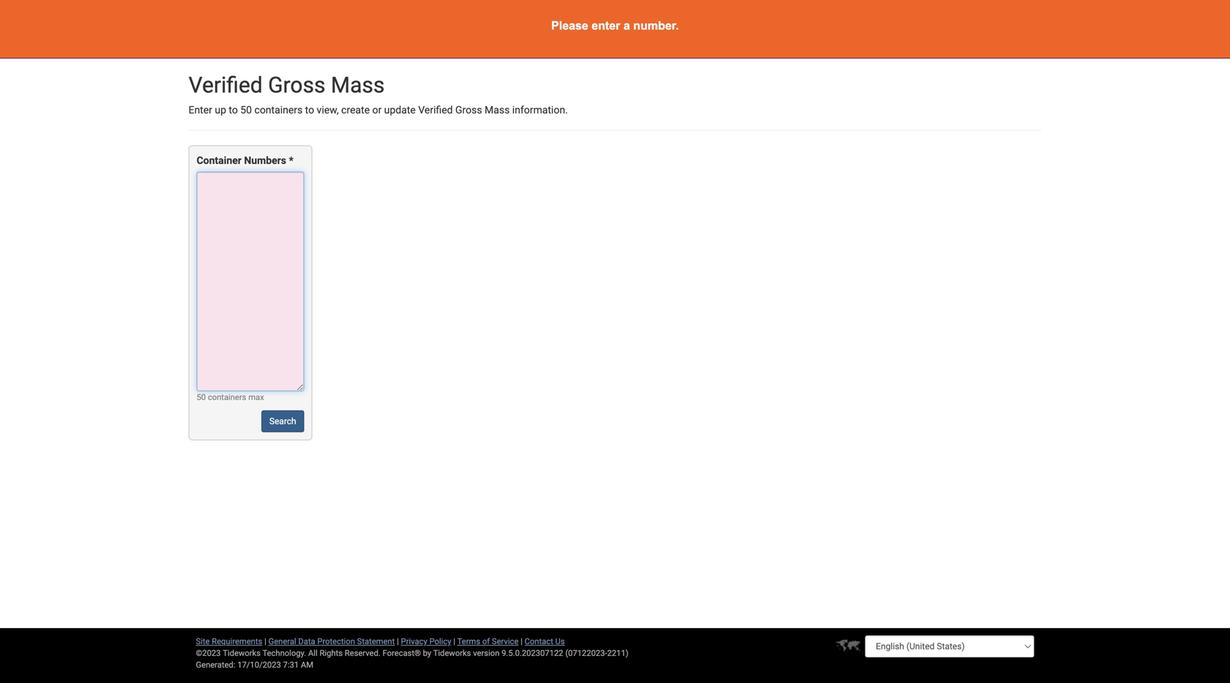 Task type: vqa. For each thing, say whether or not it's contained in the screenshot.
TOMORROW
no



Task type: describe. For each thing, give the bounding box(es) containing it.
17/10/2023
[[237, 660, 281, 670]]

enter
[[592, 19, 620, 32]]

1 | from the left
[[264, 637, 266, 646]]

update
[[384, 104, 416, 116]]

*
[[289, 154, 293, 167]]

rights
[[320, 648, 343, 658]]

1 horizontal spatial gross
[[455, 104, 482, 116]]

view,
[[317, 104, 339, 116]]

number.
[[633, 19, 679, 32]]

terms of service link
[[457, 637, 519, 646]]

or
[[372, 104, 382, 116]]

0 horizontal spatial mass
[[331, 72, 385, 98]]

statement
[[357, 637, 395, 646]]

search button
[[261, 410, 304, 432]]

forecast®
[[383, 648, 421, 658]]

general
[[268, 637, 296, 646]]

2 | from the left
[[397, 637, 399, 646]]

max
[[248, 392, 264, 402]]

numbers
[[244, 154, 286, 167]]

1 horizontal spatial verified
[[418, 104, 453, 116]]

containers inside the verified gross mass enter up to 50 containers to view, create or update verified gross mass information.
[[254, 104, 303, 116]]

general data protection statement link
[[268, 637, 395, 646]]

contact
[[525, 637, 553, 646]]

©2023 tideworks
[[196, 648, 261, 658]]

a
[[624, 19, 630, 32]]

technology.
[[262, 648, 306, 658]]

container numbers *
[[197, 154, 293, 167]]

1 vertical spatial mass
[[485, 104, 510, 116]]

data
[[298, 637, 315, 646]]

of
[[482, 637, 490, 646]]

50 containers max search
[[197, 392, 296, 426]]

privacy policy link
[[401, 637, 451, 646]]

2 to from the left
[[305, 104, 314, 116]]



Task type: locate. For each thing, give the bounding box(es) containing it.
to
[[229, 104, 238, 116], [305, 104, 314, 116]]

to right up
[[229, 104, 238, 116]]

1 horizontal spatial to
[[305, 104, 314, 116]]

by
[[423, 648, 431, 658]]

0 horizontal spatial 50
[[197, 392, 206, 402]]

(07122023-
[[565, 648, 607, 658]]

containers left the max
[[208, 392, 246, 402]]

verified up up
[[189, 72, 263, 98]]

50
[[240, 104, 252, 116], [197, 392, 206, 402]]

up
[[215, 104, 226, 116]]

| up the forecast®
[[397, 637, 399, 646]]

generated:
[[196, 660, 235, 670]]

1 vertical spatial containers
[[208, 392, 246, 402]]

contact us link
[[525, 637, 565, 646]]

site requirements link
[[196, 637, 262, 646]]

1 horizontal spatial containers
[[254, 104, 303, 116]]

please
[[551, 19, 588, 32]]

50 left the max
[[197, 392, 206, 402]]

0 vertical spatial mass
[[331, 72, 385, 98]]

| up 9.5.0.202307122
[[521, 637, 523, 646]]

3 | from the left
[[453, 637, 455, 646]]

site requirements | general data protection statement | privacy policy | terms of service | contact us ©2023 tideworks technology. all rights reserved. forecast® by tideworks version 9.5.0.202307122 (07122023-2211) generated: 17/10/2023 7:31 am
[[196, 637, 629, 670]]

7:31
[[283, 660, 299, 670]]

mass left information.
[[485, 104, 510, 116]]

containers
[[254, 104, 303, 116], [208, 392, 246, 402]]

please enter a number.
[[551, 19, 679, 32]]

50 right up
[[240, 104, 252, 116]]

1 to from the left
[[229, 104, 238, 116]]

50 inside the verified gross mass enter up to 50 containers to view, create or update verified gross mass information.
[[240, 104, 252, 116]]

site
[[196, 637, 210, 646]]

containers inside 50 containers max search
[[208, 392, 246, 402]]

|
[[264, 637, 266, 646], [397, 637, 399, 646], [453, 637, 455, 646], [521, 637, 523, 646]]

information.
[[512, 104, 568, 116]]

version
[[473, 648, 500, 658]]

container
[[197, 154, 242, 167]]

verified gross mass enter up to 50 containers to view, create or update verified gross mass information.
[[189, 72, 568, 116]]

0 vertical spatial gross
[[268, 72, 325, 98]]

service
[[492, 637, 519, 646]]

4 | from the left
[[521, 637, 523, 646]]

reserved.
[[345, 648, 381, 658]]

| left general at the left bottom of page
[[264, 637, 266, 646]]

us
[[555, 637, 565, 646]]

am
[[301, 660, 313, 670]]

gross
[[268, 72, 325, 98], [455, 104, 482, 116]]

mass
[[331, 72, 385, 98], [485, 104, 510, 116]]

1 horizontal spatial 50
[[240, 104, 252, 116]]

2211)
[[607, 648, 629, 658]]

0 vertical spatial 50
[[240, 104, 252, 116]]

containers left view,
[[254, 104, 303, 116]]

1 vertical spatial verified
[[418, 104, 453, 116]]

terms
[[457, 637, 480, 646]]

1 horizontal spatial mass
[[485, 104, 510, 116]]

0 horizontal spatial to
[[229, 104, 238, 116]]

tideworks
[[433, 648, 471, 658]]

mass up create
[[331, 72, 385, 98]]

1 vertical spatial 50
[[197, 392, 206, 402]]

search
[[269, 416, 296, 426]]

protection
[[317, 637, 355, 646]]

create
[[341, 104, 370, 116]]

all
[[308, 648, 318, 658]]

0 horizontal spatial verified
[[189, 72, 263, 98]]

0 horizontal spatial containers
[[208, 392, 246, 402]]

50 inside 50 containers max search
[[197, 392, 206, 402]]

verified right update
[[418, 104, 453, 116]]

0 horizontal spatial gross
[[268, 72, 325, 98]]

1 vertical spatial gross
[[455, 104, 482, 116]]

enter
[[189, 104, 212, 116]]

0 vertical spatial verified
[[189, 72, 263, 98]]

gross right update
[[455, 104, 482, 116]]

9.5.0.202307122
[[502, 648, 563, 658]]

Container Numbers * text field
[[197, 172, 304, 391]]

verified
[[189, 72, 263, 98], [418, 104, 453, 116]]

0 vertical spatial containers
[[254, 104, 303, 116]]

| up tideworks
[[453, 637, 455, 646]]

privacy
[[401, 637, 427, 646]]

gross up view,
[[268, 72, 325, 98]]

to left view,
[[305, 104, 314, 116]]

policy
[[429, 637, 451, 646]]

requirements
[[212, 637, 262, 646]]



